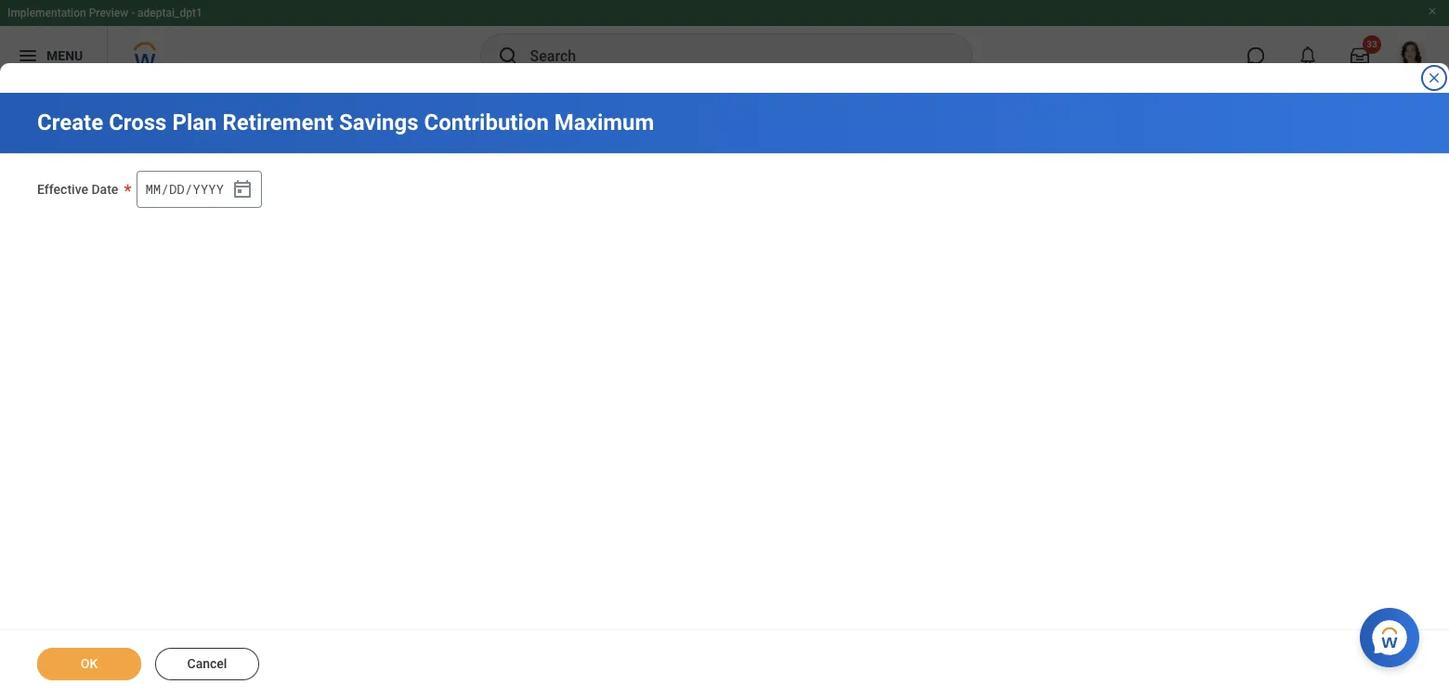 Task type: describe. For each thing, give the bounding box(es) containing it.
ok
[[81, 657, 98, 672]]

cross
[[109, 110, 167, 136]]

retirement
[[223, 110, 334, 136]]

create cross plan retirement savings contribution maximum
[[37, 110, 654, 136]]

close create cross plan retirement savings contribution maximum image
[[1427, 71, 1442, 85]]

1 / from the left
[[161, 180, 169, 198]]

ok button
[[37, 648, 141, 681]]

search image
[[497, 45, 519, 67]]

close environment banner image
[[1427, 6, 1438, 17]]

mm / dd / yyyy
[[145, 180, 224, 198]]

date
[[91, 182, 118, 197]]

2 / from the left
[[185, 180, 193, 198]]

implementation preview -   adeptai_dpt1
[[7, 7, 202, 20]]

effective date group
[[137, 171, 262, 208]]

effective
[[37, 182, 88, 197]]

plan
[[172, 110, 217, 136]]

contribution
[[424, 110, 549, 136]]

implementation
[[7, 7, 86, 20]]



Task type: locate. For each thing, give the bounding box(es) containing it.
-
[[131, 7, 135, 20]]

create
[[37, 110, 103, 136]]

create cross plan retirement savings contribution maximum main content
[[0, 93, 1449, 698]]

workday assistant region
[[1360, 601, 1427, 668]]

adeptai_dpt1
[[138, 7, 202, 20]]

savings
[[339, 110, 419, 136]]

profile logan mcneil element
[[1386, 35, 1438, 76]]

dd
[[169, 180, 185, 198]]

/
[[161, 180, 169, 198], [185, 180, 193, 198]]

1 horizontal spatial /
[[185, 180, 193, 198]]

create cross plan retirement savings contribution maximum dialog
[[0, 0, 1449, 698]]

preview
[[89, 7, 128, 20]]

/ right dd
[[185, 180, 193, 198]]

cancel
[[187, 657, 227, 672]]

notifications large image
[[1299, 46, 1317, 65]]

calendar image
[[232, 178, 254, 201]]

effective date
[[37, 182, 118, 197]]

0 horizontal spatial /
[[161, 180, 169, 198]]

/ right mm
[[161, 180, 169, 198]]

cancel button
[[155, 648, 259, 681]]

mm
[[145, 180, 161, 198]]

inbox large image
[[1351, 46, 1369, 65]]

implementation preview -   adeptai_dpt1 banner
[[0, 0, 1449, 85]]

maximum
[[554, 110, 654, 136]]

yyyy
[[193, 180, 224, 198]]



Task type: vqa. For each thing, say whether or not it's contained in the screenshot.
MM / DD / YYYY
yes



